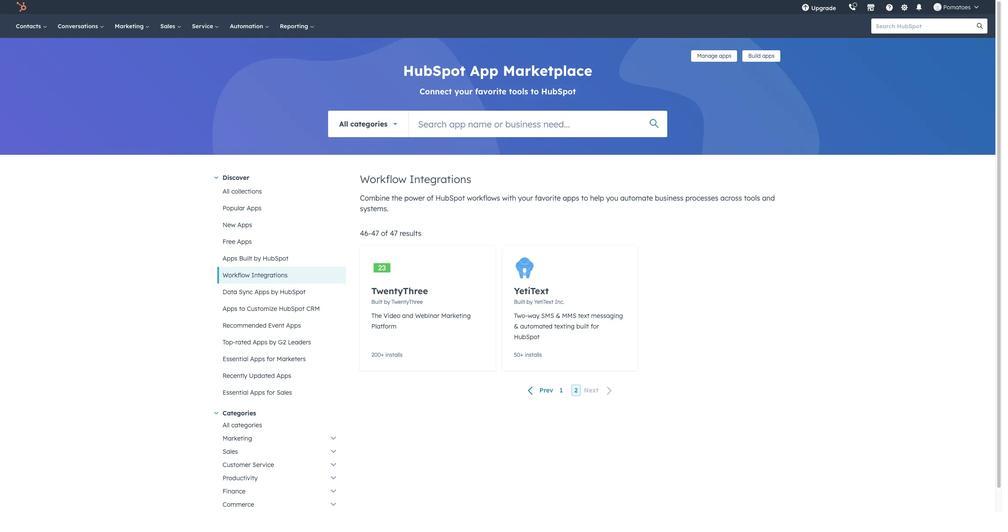 Task type: vqa. For each thing, say whether or not it's contained in the screenshot.
Account Setup at the left
no



Task type: describe. For each thing, give the bounding box(es) containing it.
platform
[[371, 323, 397, 331]]

data
[[223, 288, 237, 296]]

discover
[[223, 174, 249, 182]]

workflow integrations link
[[217, 267, 346, 284]]

data sync apps by hubspot
[[223, 288, 306, 296]]

workflow integrations inside workflow integrations link
[[223, 272, 288, 280]]

way
[[528, 312, 540, 320]]

popular apps link
[[217, 200, 346, 217]]

apps inside combine the power of hubspot workflows with your favorite apps to help you automate business processes across tools and systems.
[[563, 194, 579, 203]]

200 + installs
[[371, 352, 403, 359]]

video
[[384, 312, 400, 320]]

pagination navigation
[[360, 385, 781, 397]]

tools inside combine the power of hubspot workflows with your favorite apps to help you automate business processes across tools and systems.
[[744, 194, 760, 203]]

apps down 'free'
[[223, 255, 237, 263]]

all inside popup button
[[339, 119, 348, 128]]

discover button
[[214, 173, 346, 183]]

1 horizontal spatial to
[[531, 87, 539, 97]]

built
[[576, 323, 589, 331]]

0 vertical spatial yetitext
[[514, 286, 549, 297]]

Search HubSpot search field
[[871, 19, 980, 34]]

collections
[[231, 188, 262, 196]]

processes
[[686, 194, 719, 203]]

1 vertical spatial marketing link
[[217, 432, 346, 446]]

sync
[[239, 288, 253, 296]]

recently
[[223, 372, 247, 380]]

two-
[[514, 312, 528, 320]]

marketing inside the video and webinar marketing platform
[[441, 312, 471, 320]]

built for yetitext
[[514, 299, 525, 306]]

caret image
[[214, 413, 218, 415]]

0 vertical spatial sales link
[[155, 14, 187, 38]]

hubspot inside combine the power of hubspot workflows with your favorite apps to help you automate business processes across tools and systems.
[[436, 194, 465, 203]]

hubspot app marketplace
[[403, 62, 592, 80]]

1 button
[[557, 385, 566, 397]]

essential apps for sales link
[[217, 385, 346, 402]]

apps right 'free'
[[237, 238, 252, 246]]

of inside combine the power of hubspot workflows with your favorite apps to help you automate business processes across tools and systems.
[[427, 194, 434, 203]]

free apps
[[223, 238, 252, 246]]

apps built by hubspot link
[[217, 250, 346, 267]]

+ for yetitext
[[520, 352, 523, 359]]

finance
[[223, 488, 246, 496]]

apps down data
[[223, 305, 237, 313]]

automate
[[620, 194, 653, 203]]

app
[[470, 62, 499, 80]]

new apps link
[[217, 217, 346, 234]]

hubspot app marketplace link
[[403, 62, 592, 80]]

notifications image
[[915, 4, 923, 12]]

0 vertical spatial sales
[[160, 23, 177, 30]]

categories button
[[214, 409, 346, 419]]

caret image
[[214, 177, 218, 179]]

productivity
[[223, 475, 258, 483]]

reporting link
[[275, 14, 320, 38]]

service inside "link"
[[192, 23, 215, 30]]

hubspot up connect
[[403, 62, 466, 80]]

automated
[[520, 323, 553, 331]]

+ for twentythree
[[381, 352, 384, 359]]

popular apps
[[223, 205, 262, 212]]

50
[[514, 352, 520, 359]]

systems.
[[360, 205, 389, 213]]

build
[[748, 53, 761, 59]]

hubspot up workflow integrations link
[[263, 255, 288, 263]]

automation
[[230, 23, 265, 30]]

installs for twentythree
[[385, 352, 403, 359]]

essential apps for marketers link
[[217, 351, 346, 368]]

0 vertical spatial twentythree
[[371, 286, 428, 297]]

next
[[584, 387, 599, 395]]

customer service
[[223, 462, 274, 470]]

messaging
[[591, 312, 623, 320]]

calling icon image
[[849, 4, 857, 11]]

1 horizontal spatial sales
[[223, 448, 238, 456]]

for for sales
[[267, 389, 275, 397]]

hubspot inside two-way sms & mms text messaging & automated texting built for hubspot
[[514, 333, 540, 341]]

built for apps
[[239, 255, 252, 263]]

by for yetitext
[[527, 299, 533, 306]]

manage apps link
[[691, 50, 737, 62]]

business
[[655, 194, 684, 203]]

two-way sms & mms text messaging & automated texting built for hubspot
[[514, 312, 623, 341]]

notifications button
[[912, 0, 927, 14]]

customer service link
[[217, 459, 346, 472]]

1 horizontal spatial service
[[253, 462, 274, 470]]

build apps
[[748, 53, 775, 59]]

settings link
[[899, 2, 910, 12]]

manage
[[697, 53, 718, 59]]

0 horizontal spatial tools
[[509, 87, 528, 97]]

yetitext built by yetitext inc.
[[514, 286, 564, 306]]

text
[[578, 312, 590, 320]]

apps for build apps
[[762, 53, 775, 59]]

to inside combine the power of hubspot workflows with your favorite apps to help you automate business processes across tools and systems.
[[581, 194, 588, 203]]

customer
[[223, 462, 251, 470]]

apps down recently updated apps
[[250, 389, 265, 397]]

workflows
[[467, 194, 500, 203]]

reporting
[[280, 23, 310, 30]]

1 horizontal spatial workflow
[[360, 173, 407, 186]]

new
[[223, 221, 236, 229]]

pomatoes
[[944, 4, 971, 11]]

by for twentythree
[[384, 299, 390, 306]]

all for discover
[[223, 188, 230, 196]]

top-rated apps by g2 leaders link
[[217, 334, 346, 351]]

1
[[560, 387, 563, 395]]

and inside combine the power of hubspot workflows with your favorite apps to help you automate business processes across tools and systems.
[[762, 194, 775, 203]]

Search app name or business need... search field
[[409, 111, 667, 137]]

marketplace
[[503, 62, 592, 80]]

integrations inside workflow integrations link
[[252, 272, 288, 280]]

all collections
[[223, 188, 262, 196]]

the video and webinar marketing platform
[[371, 312, 471, 331]]

marketplaces button
[[862, 0, 880, 14]]

mms
[[562, 312, 576, 320]]

essential apps for marketers
[[223, 356, 306, 364]]

automation link
[[225, 14, 275, 38]]

upgrade
[[811, 4, 836, 11]]

twentythree inside twentythree built by twentythree
[[392, 299, 423, 306]]

popular
[[223, 205, 245, 212]]

and inside the video and webinar marketing platform
[[402, 312, 413, 320]]

categories inside popup button
[[350, 119, 388, 128]]

top-
[[223, 339, 235, 347]]

recommended
[[223, 322, 267, 330]]

results
[[400, 229, 421, 238]]

settings image
[[900, 4, 908, 12]]

46-
[[360, 229, 371, 238]]

essential for essential apps for sales
[[223, 389, 248, 397]]

rated
[[235, 339, 251, 347]]

inc.
[[555, 299, 564, 306]]

1 vertical spatial sales link
[[217, 446, 346, 459]]

apps for manage apps
[[719, 53, 732, 59]]

hubspot down the marketplace
[[541, 87, 576, 97]]

essential for essential apps for marketers
[[223, 356, 248, 364]]



Task type: locate. For each thing, give the bounding box(es) containing it.
your inside combine the power of hubspot workflows with your favorite apps to help you automate business processes across tools and systems.
[[518, 194, 533, 203]]

& right the sms at the right of the page
[[556, 312, 560, 320]]

1 vertical spatial service
[[253, 462, 274, 470]]

0 vertical spatial tools
[[509, 87, 528, 97]]

0 vertical spatial essential
[[223, 356, 248, 364]]

and
[[762, 194, 775, 203], [402, 312, 413, 320]]

finance link
[[217, 485, 346, 499]]

built down 'free apps'
[[239, 255, 252, 263]]

1 horizontal spatial your
[[518, 194, 533, 203]]

apps right sync
[[255, 288, 269, 296]]

of right the "46-"
[[381, 229, 388, 238]]

0 vertical spatial for
[[591, 323, 599, 331]]

your right with
[[518, 194, 533, 203]]

across
[[721, 194, 742, 203]]

new apps
[[223, 221, 252, 229]]

50 + installs
[[514, 352, 542, 359]]

next button
[[581, 385, 618, 397]]

apps right build
[[762, 53, 775, 59]]

1 horizontal spatial marketing
[[223, 435, 252, 443]]

all categories inside all categories link
[[223, 422, 262, 430]]

2 47 from the left
[[390, 229, 398, 238]]

all for categories
[[223, 422, 230, 430]]

0 vertical spatial to
[[531, 87, 539, 97]]

sales left service "link"
[[160, 23, 177, 30]]

apps right event
[[286, 322, 301, 330]]

1 horizontal spatial integrations
[[410, 173, 471, 186]]

2 vertical spatial to
[[239, 305, 245, 313]]

0 vertical spatial your
[[455, 87, 473, 97]]

workflow integrations up power
[[360, 173, 471, 186]]

all categories link
[[217, 419, 346, 432]]

1 horizontal spatial all categories
[[339, 119, 388, 128]]

0 horizontal spatial installs
[[385, 352, 403, 359]]

by inside yetitext built by yetitext inc.
[[527, 299, 533, 306]]

tools down hubspot app marketplace at the top of the page
[[509, 87, 528, 97]]

1 47 from the left
[[371, 229, 379, 238]]

conversations
[[58, 23, 100, 30]]

0 vertical spatial marketing link
[[109, 14, 155, 38]]

1 essential from the top
[[223, 356, 248, 364]]

free apps link
[[217, 234, 346, 250]]

+ down the platform
[[381, 352, 384, 359]]

to
[[531, 87, 539, 97], [581, 194, 588, 203], [239, 305, 245, 313]]

1 horizontal spatial favorite
[[535, 194, 561, 203]]

2
[[574, 387, 578, 395]]

0 horizontal spatial +
[[381, 352, 384, 359]]

2 horizontal spatial apps
[[762, 53, 775, 59]]

installs right 200
[[385, 352, 403, 359]]

1 horizontal spatial apps
[[719, 53, 732, 59]]

+ down automated
[[520, 352, 523, 359]]

47 left results
[[390, 229, 398, 238]]

0 horizontal spatial your
[[455, 87, 473, 97]]

apps left help
[[563, 194, 579, 203]]

1 vertical spatial categories
[[231, 422, 262, 430]]

essential down recently
[[223, 389, 248, 397]]

hubspot up recommended event apps link
[[279, 305, 305, 313]]

1 horizontal spatial sales link
[[217, 446, 346, 459]]

1 vertical spatial workflow integrations
[[223, 272, 288, 280]]

workflow up data
[[223, 272, 250, 280]]

1 vertical spatial twentythree
[[392, 299, 423, 306]]

by inside apps built by hubspot link
[[254, 255, 261, 263]]

1 horizontal spatial workflow integrations
[[360, 173, 471, 186]]

by for apps
[[254, 255, 261, 263]]

upgrade image
[[802, 4, 810, 12]]

recommended event apps link
[[217, 318, 346, 334]]

webinar
[[415, 312, 440, 320]]

1 horizontal spatial built
[[371, 299, 383, 306]]

2 horizontal spatial to
[[581, 194, 588, 203]]

apps built by hubspot
[[223, 255, 288, 263]]

2 vertical spatial marketing
[[223, 435, 252, 443]]

hubspot image
[[16, 2, 27, 12]]

categories
[[223, 410, 256, 418]]

integrations up power
[[410, 173, 471, 186]]

apps down the essential apps for marketers link at the left of page
[[277, 372, 291, 380]]

0 horizontal spatial of
[[381, 229, 388, 238]]

0 horizontal spatial categories
[[231, 422, 262, 430]]

customize
[[247, 305, 277, 313]]

marketplaces image
[[867, 4, 875, 12]]

0 vertical spatial marketing
[[115, 23, 145, 30]]

menu item
[[842, 0, 844, 14]]

1 horizontal spatial and
[[762, 194, 775, 203]]

sales down the recently updated apps link
[[277, 389, 292, 397]]

favorite
[[475, 87, 507, 97], [535, 194, 561, 203]]

1 vertical spatial all
[[223, 188, 230, 196]]

1 + from the left
[[381, 352, 384, 359]]

apps
[[719, 53, 732, 59], [762, 53, 775, 59], [563, 194, 579, 203]]

twentythree built by twentythree
[[371, 286, 428, 306]]

1 vertical spatial your
[[518, 194, 533, 203]]

0 vertical spatial and
[[762, 194, 775, 203]]

connect
[[420, 87, 452, 97]]

2 horizontal spatial built
[[514, 299, 525, 306]]

apps inside 'link'
[[719, 53, 732, 59]]

to down the marketplace
[[531, 87, 539, 97]]

combine the power of hubspot workflows with your favorite apps to help you automate business processes across tools and systems.
[[360, 194, 775, 213]]

for down updated
[[267, 389, 275, 397]]

twentythree
[[371, 286, 428, 297], [392, 299, 423, 306]]

to left help
[[581, 194, 588, 203]]

1 vertical spatial marketing
[[441, 312, 471, 320]]

installs right 50
[[525, 352, 542, 359]]

crm
[[306, 305, 320, 313]]

1 horizontal spatial categories
[[350, 119, 388, 128]]

0 horizontal spatial sales
[[160, 23, 177, 30]]

free
[[223, 238, 235, 246]]

conversations link
[[52, 14, 109, 38]]

0 horizontal spatial to
[[239, 305, 245, 313]]

installs
[[385, 352, 403, 359], [525, 352, 542, 359]]

menu containing pomatoes
[[796, 0, 985, 14]]

1 vertical spatial of
[[381, 229, 388, 238]]

yetitext up way
[[514, 286, 549, 297]]

0 horizontal spatial integrations
[[252, 272, 288, 280]]

hubspot down automated
[[514, 333, 540, 341]]

help image
[[886, 4, 894, 12]]

200
[[371, 352, 381, 359]]

the
[[371, 312, 382, 320]]

built
[[239, 255, 252, 263], [371, 299, 383, 306], [514, 299, 525, 306]]

2 horizontal spatial marketing
[[441, 312, 471, 320]]

prev button
[[523, 385, 557, 397]]

0 vertical spatial all categories
[[339, 119, 388, 128]]

contacts link
[[11, 14, 52, 38]]

texting
[[554, 323, 575, 331]]

built inside twentythree built by twentythree
[[371, 299, 383, 306]]

2 + from the left
[[520, 352, 523, 359]]

2 vertical spatial all
[[223, 422, 230, 430]]

all categories button
[[328, 111, 408, 137]]

0 horizontal spatial built
[[239, 255, 252, 263]]

0 horizontal spatial all categories
[[223, 422, 262, 430]]

and right video on the bottom of the page
[[402, 312, 413, 320]]

for down the top-rated apps by g2 leaders
[[267, 356, 275, 364]]

0 vertical spatial of
[[427, 194, 434, 203]]

installs for yetitext
[[525, 352, 542, 359]]

46-47 of 47 results
[[360, 229, 421, 238]]

by inside data sync apps by hubspot link
[[271, 288, 278, 296]]

0 vertical spatial all
[[339, 119, 348, 128]]

integrations up data sync apps by hubspot
[[252, 272, 288, 280]]

recently updated apps
[[223, 372, 291, 380]]

categories
[[350, 119, 388, 128], [231, 422, 262, 430]]

0 vertical spatial categories
[[350, 119, 388, 128]]

recommended event apps
[[223, 322, 301, 330]]

tools right across
[[744, 194, 760, 203]]

data sync apps by hubspot link
[[217, 284, 346, 301]]

by inside twentythree built by twentythree
[[384, 299, 390, 306]]

+
[[381, 352, 384, 359], [520, 352, 523, 359]]

0 horizontal spatial marketing
[[115, 23, 145, 30]]

1 vertical spatial to
[[581, 194, 588, 203]]

1 vertical spatial sales
[[277, 389, 292, 397]]

1 vertical spatial &
[[514, 323, 518, 331]]

&
[[556, 312, 560, 320], [514, 323, 518, 331]]

you
[[606, 194, 618, 203]]

manage apps
[[697, 53, 732, 59]]

apps down collections
[[247, 205, 262, 212]]

by inside top-rated apps by g2 leaders link
[[269, 339, 276, 347]]

yetitext
[[514, 286, 549, 297], [534, 299, 554, 306]]

0 horizontal spatial apps
[[563, 194, 579, 203]]

1 vertical spatial for
[[267, 356, 275, 364]]

0 horizontal spatial service
[[192, 23, 215, 30]]

1 horizontal spatial tools
[[744, 194, 760, 203]]

event
[[268, 322, 284, 330]]

0 vertical spatial service
[[192, 23, 215, 30]]

favorite right with
[[535, 194, 561, 203]]

0 horizontal spatial marketing link
[[109, 14, 155, 38]]

to up recommended
[[239, 305, 245, 313]]

workflow integrations down apps built by hubspot
[[223, 272, 288, 280]]

built inside yetitext built by yetitext inc.
[[514, 299, 525, 306]]

updated
[[249, 372, 275, 380]]

workflow up the combine
[[360, 173, 407, 186]]

0 horizontal spatial workflow integrations
[[223, 272, 288, 280]]

calling icon button
[[845, 1, 860, 13]]

hubspot down workflow integrations link
[[280, 288, 306, 296]]

0 vertical spatial workflow
[[360, 173, 407, 186]]

0 horizontal spatial sales link
[[155, 14, 187, 38]]

and right across
[[762, 194, 775, 203]]

0 horizontal spatial 47
[[371, 229, 379, 238]]

apps down recommended event apps
[[253, 339, 268, 347]]

0 horizontal spatial and
[[402, 312, 413, 320]]

apps to customize hubspot crm link
[[217, 301, 346, 318]]

built for twentythree
[[371, 299, 383, 306]]

favorite down app
[[475, 87, 507, 97]]

the
[[392, 194, 402, 203]]

hubspot left workflows
[[436, 194, 465, 203]]

by up video on the bottom of the page
[[384, 299, 390, 306]]

apps right 'manage'
[[719, 53, 732, 59]]

0 horizontal spatial &
[[514, 323, 518, 331]]

g2
[[278, 339, 286, 347]]

essential apps for sales
[[223, 389, 292, 397]]

1 vertical spatial favorite
[[535, 194, 561, 203]]

by up apps to customize hubspot crm
[[271, 288, 278, 296]]

0 horizontal spatial workflow
[[223, 272, 250, 280]]

for
[[591, 323, 599, 331], [267, 356, 275, 364], [267, 389, 275, 397]]

by down the free apps link
[[254, 255, 261, 263]]

1 vertical spatial and
[[402, 312, 413, 320]]

0 horizontal spatial favorite
[[475, 87, 507, 97]]

marketers
[[277, 356, 306, 364]]

menu
[[796, 0, 985, 14]]

productivity link
[[217, 472, 346, 485]]

1 vertical spatial integrations
[[252, 272, 288, 280]]

yetitext up the sms at the right of the page
[[534, 299, 554, 306]]

1 vertical spatial yetitext
[[534, 299, 554, 306]]

1 horizontal spatial marketing link
[[217, 432, 346, 446]]

sales up customer
[[223, 448, 238, 456]]

for for marketers
[[267, 356, 275, 364]]

favorite inside combine the power of hubspot workflows with your favorite apps to help you automate business processes across tools and systems.
[[535, 194, 561, 203]]

of right power
[[427, 194, 434, 203]]

0 vertical spatial &
[[556, 312, 560, 320]]

by up way
[[527, 299, 533, 306]]

0 vertical spatial workflow integrations
[[360, 173, 471, 186]]

1 horizontal spatial installs
[[525, 352, 542, 359]]

service up productivity link
[[253, 462, 274, 470]]

built up the
[[371, 299, 383, 306]]

pomatoes button
[[929, 0, 984, 14]]

for right built
[[591, 323, 599, 331]]

0 vertical spatial favorite
[[475, 87, 507, 97]]

tyler black image
[[934, 3, 942, 11]]

1 vertical spatial tools
[[744, 194, 760, 203]]

2 essential from the top
[[223, 389, 248, 397]]

2 installs from the left
[[525, 352, 542, 359]]

essential up recently
[[223, 356, 248, 364]]

sales
[[160, 23, 177, 30], [277, 389, 292, 397], [223, 448, 238, 456]]

1 horizontal spatial of
[[427, 194, 434, 203]]

help
[[590, 194, 604, 203]]

search image
[[977, 23, 983, 29]]

for inside two-way sms & mms text messaging & automated texting built for hubspot
[[591, 323, 599, 331]]

1 vertical spatial workflow
[[223, 272, 250, 280]]

by
[[254, 255, 261, 263], [271, 288, 278, 296], [384, 299, 390, 306], [527, 299, 533, 306], [269, 339, 276, 347]]

by left g2
[[269, 339, 276, 347]]

47 down systems.
[[371, 229, 379, 238]]

help button
[[882, 0, 897, 14]]

2 vertical spatial sales
[[223, 448, 238, 456]]

2 vertical spatial for
[[267, 389, 275, 397]]

1 installs from the left
[[385, 352, 403, 359]]

your right connect
[[455, 87, 473, 97]]

service left automation
[[192, 23, 215, 30]]

1 vertical spatial all categories
[[223, 422, 262, 430]]

1 horizontal spatial +
[[520, 352, 523, 359]]

built up two-
[[514, 299, 525, 306]]

apps right new
[[237, 221, 252, 229]]

all collections link
[[217, 183, 346, 200]]

0 vertical spatial integrations
[[410, 173, 471, 186]]

apps up recently updated apps
[[250, 356, 265, 364]]

1 horizontal spatial &
[[556, 312, 560, 320]]

1 horizontal spatial 47
[[390, 229, 398, 238]]

all
[[339, 119, 348, 128], [223, 188, 230, 196], [223, 422, 230, 430]]

commerce
[[223, 501, 254, 509]]

build apps link
[[743, 50, 781, 62]]

of
[[427, 194, 434, 203], [381, 229, 388, 238]]

& down two-
[[514, 323, 518, 331]]

1 vertical spatial essential
[[223, 389, 248, 397]]

2 horizontal spatial sales
[[277, 389, 292, 397]]

all categories inside all categories popup button
[[339, 119, 388, 128]]

service link
[[187, 14, 225, 38]]



